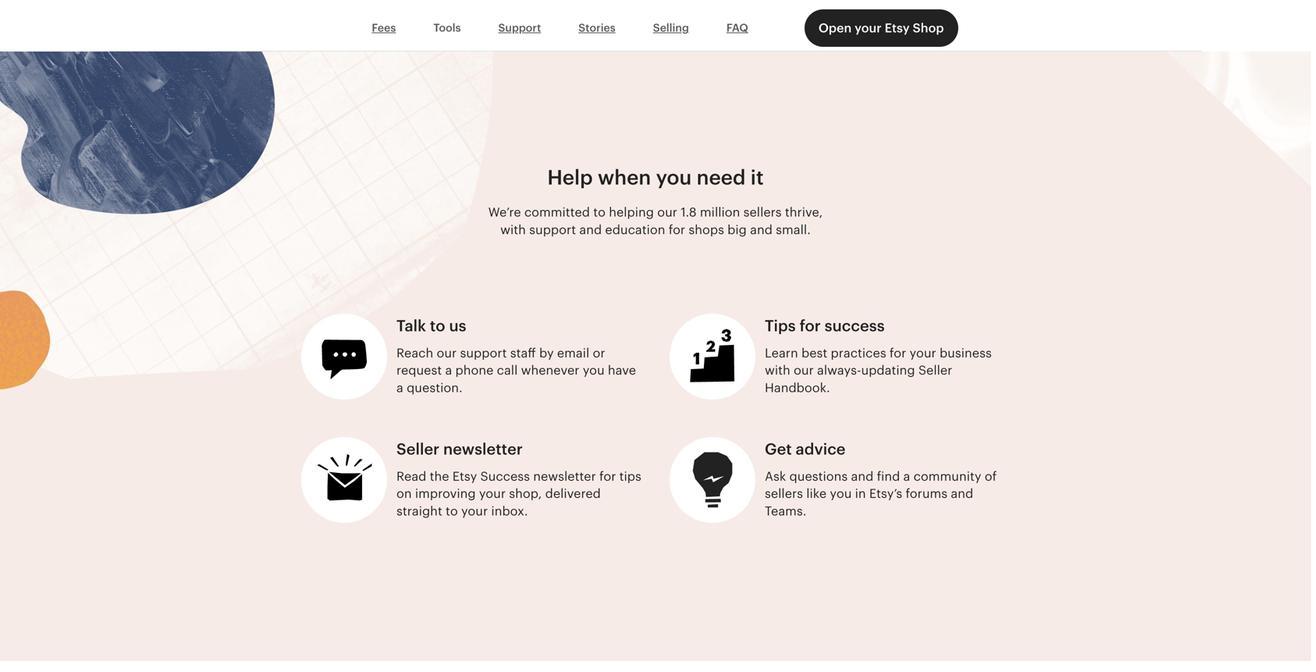 Task type: describe. For each thing, give the bounding box(es) containing it.
support inside reach our support staff by email or request a phone call whenever you have a question.
[[460, 346, 507, 360]]

helping
[[609, 205, 654, 219]]

learn
[[765, 346, 798, 360]]

open
[[819, 21, 852, 35]]

by
[[539, 346, 554, 360]]

your inside 'link'
[[855, 21, 882, 35]]

for inside 'we're committed to helping our 1.8 million sellers thrive, with support and education for shops big and small.'
[[669, 223, 685, 237]]

for inside the read the etsy success newsletter for tips on improving your shop, delivered straight to your inbox.
[[599, 469, 616, 483]]

help when you need it
[[547, 166, 764, 189]]

our inside the learn best practices for your business with our always-updating seller handbook.
[[794, 364, 814, 378]]

straight
[[397, 504, 442, 518]]

our inside 'we're committed to helping our 1.8 million sellers thrive, with support and education for shops big and small.'
[[657, 205, 678, 219]]

help
[[547, 166, 593, 189]]

tips
[[765, 317, 796, 335]]

we're committed to helping our 1.8 million sellers thrive, with support and education for shops big and small.
[[488, 205, 823, 237]]

talk
[[397, 317, 426, 335]]

selling link
[[634, 13, 708, 43]]

faq link
[[708, 13, 767, 43]]

call
[[497, 364, 518, 378]]

etsy for the
[[453, 469, 477, 483]]

learn best practices for your business with our always-updating seller handbook.
[[765, 346, 992, 395]]

stories
[[579, 22, 616, 34]]

1 horizontal spatial you
[[656, 166, 692, 189]]

open your etsy shop
[[819, 21, 944, 35]]

tools
[[433, 22, 461, 34]]

you inside reach our support staff by email or request a phone call whenever you have a question.
[[583, 364, 605, 378]]

thrive,
[[785, 205, 823, 219]]

sellers for get advice
[[765, 487, 803, 501]]

seller inside the learn best practices for your business with our always-updating seller handbook.
[[919, 364, 953, 378]]

phone
[[455, 364, 494, 378]]

newsletter inside the read the etsy success newsletter for tips on improving your shop, delivered straight to your inbox.
[[533, 469, 596, 483]]

and down community
[[951, 487, 974, 501]]

shop,
[[509, 487, 542, 501]]

support
[[498, 22, 541, 34]]

open your etsy shop link
[[805, 9, 958, 47]]

read
[[397, 469, 426, 483]]

tools link
[[415, 13, 480, 43]]

big
[[728, 223, 747, 237]]

improving
[[415, 487, 476, 501]]

etsy's
[[869, 487, 902, 501]]

delivered
[[545, 487, 601, 501]]

with inside 'we're committed to helping our 1.8 million sellers thrive, with support and education for shops big and small.'
[[500, 223, 526, 237]]

faq
[[727, 22, 748, 34]]

reach
[[397, 346, 433, 360]]

support inside 'we're committed to helping our 1.8 million sellers thrive, with support and education for shops big and small.'
[[529, 223, 576, 237]]

for up best at the right
[[800, 317, 821, 335]]

get
[[765, 440, 792, 458]]

handbook.
[[765, 381, 830, 395]]

your down success
[[479, 487, 506, 501]]

in
[[855, 487, 866, 501]]

questions
[[790, 469, 848, 483]]

million
[[700, 205, 740, 219]]

education
[[605, 223, 665, 237]]

best
[[802, 346, 828, 360]]

small.
[[776, 223, 811, 237]]

fees link
[[353, 13, 415, 43]]

it
[[751, 166, 764, 189]]



Task type: vqa. For each thing, say whether or not it's contained in the screenshot.
the right SELLER
yes



Task type: locate. For each thing, give the bounding box(es) containing it.
and up in
[[851, 469, 874, 483]]

with inside the learn best practices for your business with our always-updating seller handbook.
[[765, 364, 791, 378]]

2 vertical spatial to
[[446, 504, 458, 518]]

2 horizontal spatial a
[[904, 469, 910, 483]]

1 vertical spatial you
[[583, 364, 605, 378]]

a inside ask questions and find a community of sellers like you in etsy's forums and teams.
[[904, 469, 910, 483]]

your up the updating
[[910, 346, 936, 360]]

1 vertical spatial etsy
[[453, 469, 477, 483]]

newsletter
[[443, 440, 523, 458], [533, 469, 596, 483]]

our left 1.8
[[657, 205, 678, 219]]

1 horizontal spatial etsy
[[885, 21, 910, 35]]

the
[[430, 469, 449, 483]]

to left us
[[430, 317, 445, 335]]

stories link
[[560, 13, 634, 43]]

you inside ask questions and find a community of sellers like you in etsy's forums and teams.
[[830, 487, 852, 501]]

1 horizontal spatial with
[[765, 364, 791, 378]]

2 horizontal spatial to
[[593, 205, 606, 219]]

etsy inside the read the etsy success newsletter for tips on improving your shop, delivered straight to your inbox.
[[453, 469, 477, 483]]

updating
[[861, 364, 915, 378]]

for
[[669, 223, 685, 237], [800, 317, 821, 335], [890, 346, 906, 360], [599, 469, 616, 483]]

1 horizontal spatial newsletter
[[533, 469, 596, 483]]

with down we're on the top left of page
[[500, 223, 526, 237]]

1 horizontal spatial seller
[[919, 364, 953, 378]]

our inside reach our support staff by email or request a phone call whenever you have a question.
[[437, 346, 457, 360]]

sellers
[[744, 205, 782, 219], [765, 487, 803, 501]]

2 vertical spatial a
[[904, 469, 910, 483]]

our down us
[[437, 346, 457, 360]]

get advice
[[765, 440, 846, 458]]

1 vertical spatial with
[[765, 364, 791, 378]]

0 horizontal spatial newsletter
[[443, 440, 523, 458]]

0 horizontal spatial a
[[397, 381, 403, 395]]

newsletter up success
[[443, 440, 523, 458]]

sellers inside 'we're committed to helping our 1.8 million sellers thrive, with support and education for shops big and small.'
[[744, 205, 782, 219]]

1 horizontal spatial a
[[445, 364, 452, 378]]

or
[[593, 346, 605, 360]]

2 horizontal spatial our
[[794, 364, 814, 378]]

find
[[877, 469, 900, 483]]

a right find
[[904, 469, 910, 483]]

community
[[914, 469, 982, 483]]

and
[[579, 223, 602, 237], [750, 223, 773, 237], [851, 469, 874, 483], [951, 487, 974, 501]]

committed
[[524, 205, 590, 219]]

always-
[[817, 364, 861, 378]]

a down request
[[397, 381, 403, 395]]

our
[[657, 205, 678, 219], [437, 346, 457, 360], [794, 364, 814, 378]]

seller
[[919, 364, 953, 378], [397, 440, 440, 458]]

for left 'tips'
[[599, 469, 616, 483]]

2 horizontal spatial you
[[830, 487, 852, 501]]

email
[[557, 346, 590, 360]]

advice
[[796, 440, 846, 458]]

with down learn
[[765, 364, 791, 378]]

0 vertical spatial support
[[529, 223, 576, 237]]

seller down business
[[919, 364, 953, 378]]

when
[[598, 166, 651, 189]]

2 vertical spatial our
[[794, 364, 814, 378]]

0 vertical spatial our
[[657, 205, 678, 219]]

newsletter up delivered
[[533, 469, 596, 483]]

0 vertical spatial with
[[500, 223, 526, 237]]

tips
[[619, 469, 642, 483]]

of
[[985, 469, 997, 483]]

support up "phone"
[[460, 346, 507, 360]]

request
[[397, 364, 442, 378]]

reach our support staff by email or request a phone call whenever you have a question.
[[397, 346, 636, 395]]

to down improving
[[446, 504, 458, 518]]

support down committed
[[529, 223, 576, 237]]

and right the big
[[750, 223, 773, 237]]

0 vertical spatial seller
[[919, 364, 953, 378]]

and down committed
[[579, 223, 602, 237]]

inbox.
[[491, 504, 528, 518]]

your right the open
[[855, 21, 882, 35]]

etsy for your
[[885, 21, 910, 35]]

your inside the learn best practices for your business with our always-updating seller handbook.
[[910, 346, 936, 360]]

ask
[[765, 469, 786, 483]]

on
[[397, 487, 412, 501]]

whenever
[[521, 364, 580, 378]]

sellers inside ask questions and find a community of sellers like you in etsy's forums and teams.
[[765, 487, 803, 501]]

etsy
[[885, 21, 910, 35], [453, 469, 477, 483]]

1 vertical spatial sellers
[[765, 487, 803, 501]]

etsy left shop at the right top of the page
[[885, 21, 910, 35]]

success
[[480, 469, 530, 483]]

have
[[608, 364, 636, 378]]

1 horizontal spatial our
[[657, 205, 678, 219]]

our up handbook.
[[794, 364, 814, 378]]

you
[[656, 166, 692, 189], [583, 364, 605, 378], [830, 487, 852, 501]]

like
[[806, 487, 827, 501]]

0 horizontal spatial with
[[500, 223, 526, 237]]

you left in
[[830, 487, 852, 501]]

0 vertical spatial etsy
[[885, 21, 910, 35]]

you down or
[[583, 364, 605, 378]]

read the etsy success newsletter for tips on improving your shop, delivered straight to your inbox.
[[397, 469, 642, 518]]

support
[[529, 223, 576, 237], [460, 346, 507, 360]]

1 horizontal spatial support
[[529, 223, 576, 237]]

seller up read
[[397, 440, 440, 458]]

1 vertical spatial support
[[460, 346, 507, 360]]

0 vertical spatial newsletter
[[443, 440, 523, 458]]

for up the updating
[[890, 346, 906, 360]]

for inside the learn best practices for your business with our always-updating seller handbook.
[[890, 346, 906, 360]]

business
[[940, 346, 992, 360]]

us
[[449, 317, 466, 335]]

you up 1.8
[[656, 166, 692, 189]]

support link
[[480, 13, 560, 43]]

practices
[[831, 346, 886, 360]]

sellers up teams.
[[765, 487, 803, 501]]

etsy inside 'link'
[[885, 21, 910, 35]]

to inside 'we're committed to helping our 1.8 million sellers thrive, with support and education for shops big and small.'
[[593, 205, 606, 219]]

success
[[825, 317, 885, 335]]

ask questions and find a community of sellers like you in etsy's forums and teams.
[[765, 469, 997, 518]]

0 vertical spatial sellers
[[744, 205, 782, 219]]

2 vertical spatial you
[[830, 487, 852, 501]]

we're
[[488, 205, 521, 219]]

0 vertical spatial you
[[656, 166, 692, 189]]

for down 1.8
[[669, 223, 685, 237]]

talk to us
[[397, 317, 466, 335]]

to
[[593, 205, 606, 219], [430, 317, 445, 335], [446, 504, 458, 518]]

to inside the read the etsy success newsletter for tips on improving your shop, delivered straight to your inbox.
[[446, 504, 458, 518]]

0 horizontal spatial etsy
[[453, 469, 477, 483]]

a
[[445, 364, 452, 378], [397, 381, 403, 395], [904, 469, 910, 483]]

seller newsletter
[[397, 440, 523, 458]]

question.
[[407, 381, 463, 395]]

0 horizontal spatial to
[[430, 317, 445, 335]]

need
[[697, 166, 746, 189]]

1 vertical spatial our
[[437, 346, 457, 360]]

0 horizontal spatial seller
[[397, 440, 440, 458]]

0 horizontal spatial you
[[583, 364, 605, 378]]

tips for success
[[765, 317, 885, 335]]

0 vertical spatial a
[[445, 364, 452, 378]]

your
[[855, 21, 882, 35], [910, 346, 936, 360], [479, 487, 506, 501], [461, 504, 488, 518]]

0 vertical spatial to
[[593, 205, 606, 219]]

fees
[[372, 22, 396, 34]]

1 vertical spatial newsletter
[[533, 469, 596, 483]]

etsy right "the"
[[453, 469, 477, 483]]

selling
[[653, 22, 689, 34]]

teams.
[[765, 504, 807, 518]]

1 vertical spatial seller
[[397, 440, 440, 458]]

1.8
[[681, 205, 697, 219]]

your down improving
[[461, 504, 488, 518]]

forums
[[906, 487, 948, 501]]

a up question.
[[445, 364, 452, 378]]

0 horizontal spatial our
[[437, 346, 457, 360]]

0 horizontal spatial support
[[460, 346, 507, 360]]

1 vertical spatial a
[[397, 381, 403, 395]]

with
[[500, 223, 526, 237], [765, 364, 791, 378]]

to left helping
[[593, 205, 606, 219]]

shops
[[689, 223, 724, 237]]

1 vertical spatial to
[[430, 317, 445, 335]]

1 horizontal spatial to
[[446, 504, 458, 518]]

sellers for help when you need it
[[744, 205, 782, 219]]

staff
[[510, 346, 536, 360]]

sellers up the big
[[744, 205, 782, 219]]

shop
[[913, 21, 944, 35]]



